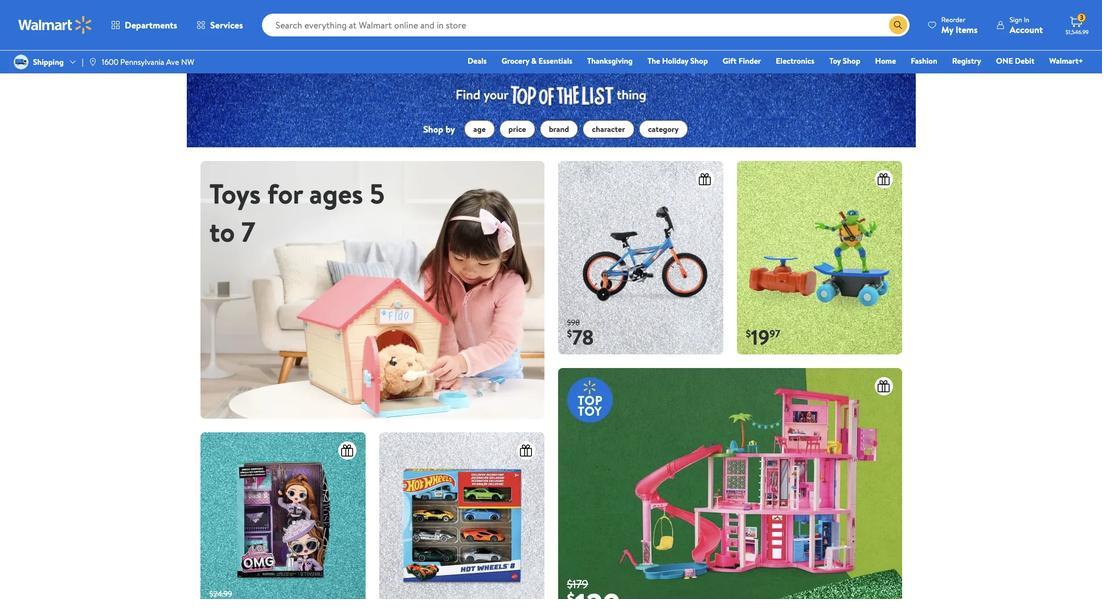 Task type: describe. For each thing, give the bounding box(es) containing it.
walmart+ link
[[1044, 55, 1089, 67]]

gift
[[723, 55, 737, 67]]

reorder
[[942, 15, 966, 24]]

essentials
[[539, 55, 572, 67]]

1 horizontal spatial shop
[[690, 55, 708, 67]]

brand button
[[540, 120, 578, 139]]

pennsylvania
[[120, 56, 164, 68]]

&
[[531, 55, 537, 67]]

sign
[[1010, 15, 1022, 24]]

search icon image
[[894, 21, 903, 30]]

price button
[[499, 120, 535, 139]]

deals
[[468, 55, 487, 67]]

category
[[648, 124, 679, 135]]

one
[[996, 55, 1013, 67]]

one debit link
[[991, 55, 1040, 67]]

grocery & essentials
[[502, 55, 572, 67]]

19
[[751, 324, 770, 352]]

thanksgiving link
[[582, 55, 638, 67]]

1600 pennsylvania ave nw
[[102, 56, 194, 68]]

dynacraft hot wheels 16-inch boys bike for age 6-10 years image
[[558, 161, 723, 355]]

services button
[[187, 11, 253, 39]]

ages
[[309, 175, 363, 213]]

lol surprise omg pose fashion doll with multiple surprises and fabulous accessories – great gift for kids ages 4+ image
[[200, 433, 365, 600]]

$98 $ 78
[[567, 317, 594, 352]]

 image for shipping
[[14, 55, 28, 69]]

registry
[[952, 55, 981, 67]]

$ inside $98 $ 78
[[567, 327, 572, 341]]

grocery & essentials link
[[496, 55, 578, 67]]

electronics link
[[771, 55, 820, 67]]

brand
[[549, 124, 569, 135]]

toy
[[830, 55, 841, 67]]

barbie dreamhouse, 75+ pieces, pool party doll house with 3 story slide image
[[558, 369, 902, 600]]

shop by
[[423, 123, 455, 136]]

toy shop
[[830, 55, 861, 67]]

holiday
[[662, 55, 689, 67]]

$ inside $ 19 97
[[746, 327, 751, 341]]

by
[[446, 123, 455, 136]]

one debit
[[996, 55, 1035, 67]]

services
[[210, 19, 243, 31]]

97
[[770, 327, 781, 341]]

my
[[942, 23, 954, 36]]

for
[[267, 175, 303, 213]]

departments button
[[101, 11, 187, 39]]

$98
[[567, 317, 580, 329]]



Task type: locate. For each thing, give the bounding box(es) containing it.
age button
[[464, 120, 495, 139]]

sign in account
[[1010, 15, 1043, 36]]

Walmart Site-Wide search field
[[262, 14, 910, 36]]

5
[[370, 175, 385, 213]]

shop right toy
[[843, 55, 861, 67]]

$ 19 97
[[746, 324, 781, 352]]

3
[[1080, 13, 1084, 22]]

78
[[572, 324, 594, 352]]

account
[[1010, 23, 1043, 36]]

character button
[[583, 120, 634, 139]]

0 horizontal spatial shop
[[423, 123, 443, 136]]

category button
[[639, 120, 688, 139]]

character
[[592, 124, 625, 135]]

toys
[[209, 175, 261, 213]]

Search search field
[[262, 14, 910, 36]]

ave
[[166, 56, 179, 68]]

3 $1,546.99
[[1066, 13, 1089, 36]]

$
[[567, 327, 572, 341], [746, 327, 751, 341]]

fashion
[[911, 55, 937, 67]]

1600
[[102, 56, 118, 68]]

fashion link
[[906, 55, 943, 67]]

find your top of the list thing image
[[442, 73, 661, 111]]

walmart+
[[1049, 55, 1083, 67]]

gift finder link
[[718, 55, 766, 67]]

2 $ from the left
[[746, 327, 751, 341]]

home link
[[870, 55, 901, 67]]

7
[[241, 213, 255, 251]]

hot wheels set of 8 basic toy cars & trucks in 1:64 scale including 1 exclusive car, styles may vary image
[[379, 433, 544, 600]]

0 horizontal spatial $
[[567, 327, 572, 341]]

the holiday shop
[[648, 55, 708, 67]]

home
[[875, 55, 896, 67]]

the
[[648, 55, 660, 67]]

1 horizontal spatial  image
[[88, 58, 97, 67]]

 image for 1600 pennsylvania ave nw
[[88, 58, 97, 67]]

grocery
[[502, 55, 529, 67]]

reorder my items
[[942, 15, 978, 36]]

teenage mutant ninja turtles half pipe remote control leonardo 2 piece green & blue image
[[737, 161, 902, 355]]

the holiday shop link
[[643, 55, 713, 67]]

2 horizontal spatial shop
[[843, 55, 861, 67]]

shop
[[690, 55, 708, 67], [843, 55, 861, 67], [423, 123, 443, 136]]

2 horizontal spatial  image
[[200, 161, 544, 419]]

age
[[473, 124, 486, 135]]

registry link
[[947, 55, 986, 67]]

finder
[[739, 55, 761, 67]]

|
[[82, 56, 84, 68]]

gift finder
[[723, 55, 761, 67]]

toy shop link
[[824, 55, 866, 67]]

debit
[[1015, 55, 1035, 67]]

$179
[[567, 577, 588, 593]]

shop left by
[[423, 123, 443, 136]]

1 horizontal spatial $
[[746, 327, 751, 341]]

items
[[956, 23, 978, 36]]

electronics
[[776, 55, 815, 67]]

walmart image
[[18, 16, 92, 34]]

nw
[[181, 56, 194, 68]]

$1,546.99
[[1066, 28, 1089, 36]]

in
[[1024, 15, 1030, 24]]

toys for ages 5 to 7
[[209, 175, 385, 251]]

price
[[509, 124, 526, 135]]

 image
[[14, 55, 28, 69], [88, 58, 97, 67], [200, 161, 544, 419]]

to
[[209, 213, 235, 251]]

0 horizontal spatial  image
[[14, 55, 28, 69]]

shop right 'holiday'
[[690, 55, 708, 67]]

thanksgiving
[[587, 55, 633, 67]]

deals link
[[463, 55, 492, 67]]

shipping
[[33, 56, 64, 68]]

$179 link
[[558, 369, 902, 600]]

departments
[[125, 19, 177, 31]]

1 $ from the left
[[567, 327, 572, 341]]



Task type: vqa. For each thing, say whether or not it's contained in the screenshot.
middletown supercenter 470 route 211 e, middletown, ny 10940
no



